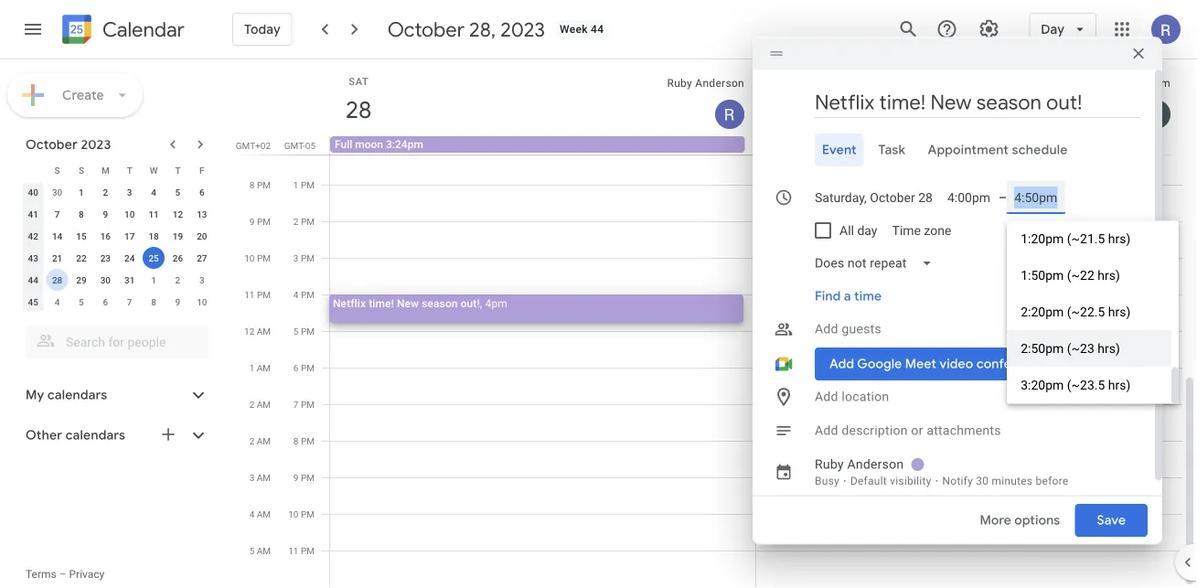 Task type: vqa. For each thing, say whether or not it's contained in the screenshot.
1st 2 AM from the top
yes



Task type: locate. For each thing, give the bounding box(es) containing it.
7 row from the top
[[21, 291, 214, 313]]

calendar element
[[59, 11, 185, 51]]

1 vertical spatial october
[[26, 136, 78, 153]]

calendars up other calendars
[[47, 387, 107, 403]]

1 horizontal spatial 12
[[244, 326, 255, 337]]

s left m
[[79, 165, 84, 176]]

10 right 4 am
[[288, 509, 299, 520]]

anderson up full moon 3:24pm row
[[696, 77, 745, 90]]

1 vertical spatial 44
[[28, 274, 38, 285]]

9 pm right 3 am
[[294, 472, 315, 483]]

12 up 19
[[173, 209, 183, 220]]

4
[[151, 187, 156, 198], [294, 289, 299, 300], [55, 296, 60, 307], [249, 509, 255, 520]]

9 up 16 element
[[103, 209, 108, 220]]

End time text field
[[1015, 186, 1059, 208]]

13
[[197, 209, 207, 220]]

row group containing 40
[[21, 181, 214, 313]]

5 inside 'element'
[[79, 296, 84, 307]]

2 am down 1 am
[[249, 399, 271, 410]]

30 right 40
[[52, 187, 62, 198]]

5 for 5 am
[[249, 545, 255, 556]]

11 pm up 12 am
[[244, 289, 271, 300]]

calendars for other calendars
[[66, 427, 125, 444]]

notify 30 minutes before
[[943, 474, 1069, 487]]

41
[[28, 209, 38, 220]]

4 inside "november 4" element
[[55, 296, 60, 307]]

ruby anderson
[[667, 77, 745, 90], [815, 457, 904, 472]]

1 for "november 1" element
[[151, 274, 156, 285]]

row containing 41
[[21, 203, 214, 225]]

2:50pm (~23 hrs) option
[[1007, 331, 1172, 367]]

am up 1 am
[[257, 326, 271, 337]]

1 t from the left
[[127, 165, 132, 176]]

28,
[[469, 16, 496, 42]]

row containing s
[[21, 159, 214, 181]]

11 right 5 am
[[288, 545, 299, 556]]

tab list
[[767, 133, 1141, 166]]

0 vertical spatial anderson
[[696, 77, 745, 90]]

40
[[28, 187, 38, 198]]

0 horizontal spatial 30
[[52, 187, 62, 198]]

Start date text field
[[815, 186, 933, 208]]

calendars down my calendars dropdown button
[[66, 427, 125, 444]]

0 horizontal spatial t
[[127, 165, 132, 176]]

november 5 element
[[70, 291, 92, 313]]

10 pm
[[244, 252, 271, 263], [288, 509, 315, 520]]

t
[[127, 165, 132, 176], [175, 165, 181, 176]]

calendars
[[47, 387, 107, 403], [66, 427, 125, 444]]

8 down gmt+02
[[250, 179, 255, 190]]

day
[[1041, 21, 1065, 38]]

15 element
[[70, 225, 92, 247]]

2 horizontal spatial 11
[[288, 545, 299, 556]]

pm right 3 am
[[301, 472, 315, 483]]

6 am from the top
[[257, 509, 271, 520]]

10 up the 17
[[124, 209, 135, 220]]

0 vertical spatial –
[[999, 190, 1007, 205]]

0 horizontal spatial 2023
[[81, 136, 111, 153]]

row group
[[21, 181, 214, 313]]

8
[[250, 179, 255, 190], [79, 209, 84, 220], [151, 296, 156, 307], [294, 435, 299, 446]]

1 horizontal spatial 6
[[199, 187, 205, 198]]

ruby anderson inside 28 column header
[[667, 77, 745, 90]]

8 pm down gmt+02
[[250, 179, 271, 190]]

privacy
[[69, 568, 105, 581]]

2 add from the top
[[815, 389, 839, 404]]

0 vertical spatial 11
[[149, 209, 159, 220]]

1 s from the left
[[54, 165, 60, 176]]

november 3 element
[[191, 269, 213, 291]]

1:50pm
[[1021, 268, 1064, 283]]

netflix
[[333, 297, 366, 310]]

1 horizontal spatial 7
[[127, 296, 132, 307]]

settings menu image
[[978, 18, 1000, 40]]

0 vertical spatial 6
[[199, 187, 205, 198]]

9 right 13 element
[[250, 216, 255, 227]]

1 vertical spatial ruby
[[815, 457, 844, 472]]

1 vertical spatial 6
[[103, 296, 108, 307]]

1 for 1 pm
[[294, 179, 299, 190]]

1 right september 30 element at the top of the page
[[79, 187, 84, 198]]

29
[[76, 274, 87, 285]]

junececi7@gmail.com
[[1058, 77, 1171, 90]]

3 down 2 pm
[[294, 252, 299, 263]]

ruby anderson up 'default'
[[815, 457, 904, 472]]

6 row from the top
[[21, 269, 214, 291]]

1 horizontal spatial s
[[79, 165, 84, 176]]

2 am up 3 am
[[249, 435, 271, 446]]

my calendars button
[[4, 381, 227, 410]]

add left location
[[815, 389, 839, 404]]

week 44
[[560, 23, 604, 36]]

1 horizontal spatial –
[[999, 190, 1007, 205]]

7 inside 'element'
[[127, 296, 132, 307]]

0 vertical spatial 28
[[344, 95, 370, 125]]

s up september 30 element at the top of the page
[[54, 165, 60, 176]]

october
[[388, 16, 465, 42], [26, 136, 78, 153]]

0 horizontal spatial anderson
[[696, 77, 745, 90]]

1 down 25 cell
[[151, 274, 156, 285]]

0 horizontal spatial ruby anderson
[[667, 77, 745, 90]]

add
[[815, 321, 839, 336], [815, 389, 839, 404], [815, 423, 839, 438]]

3 down 27 element
[[199, 274, 205, 285]]

1 vertical spatial anderson
[[847, 457, 904, 472]]

4 row from the top
[[21, 225, 214, 247]]

2023 up m
[[81, 136, 111, 153]]

28 down 21
[[52, 274, 62, 285]]

0 vertical spatial 30
[[52, 187, 62, 198]]

2023 right 28,
[[501, 16, 545, 42]]

28 column header
[[330, 59, 757, 136]]

11 up 12 am
[[244, 289, 255, 300]]

1 vertical spatial 28
[[52, 274, 62, 285]]

5 am
[[249, 545, 271, 556]]

1 vertical spatial 11 pm
[[288, 545, 315, 556]]

1 vertical spatial ruby anderson
[[815, 457, 904, 472]]

hrs) right '(~23.5'
[[1108, 378, 1131, 393]]

description
[[842, 423, 908, 438]]

pm up 7 pm
[[301, 362, 315, 373]]

5 down 4 am
[[249, 545, 255, 556]]

2 vertical spatial add
[[815, 423, 839, 438]]

28 inside column header
[[344, 95, 370, 125]]

6 up 13 element
[[199, 187, 205, 198]]

november 6 element
[[95, 291, 116, 313]]

my calendars
[[26, 387, 107, 403]]

1:20pm (~21.5 hrs)
[[1021, 232, 1131, 247]]

1 horizontal spatial 10 pm
[[288, 509, 315, 520]]

None field
[[808, 247, 947, 280]]

anderson up 'default'
[[847, 457, 904, 472]]

ruby anderson up full moon 3:24pm row
[[667, 77, 745, 90]]

27 element
[[191, 247, 213, 269]]

0 horizontal spatial 10 pm
[[244, 252, 271, 263]]

5 down 29 element
[[79, 296, 84, 307]]

2 2 am from the top
[[249, 435, 271, 446]]

7 down '31' element
[[127, 296, 132, 307]]

hrs) right (~21.5
[[1108, 232, 1131, 247]]

time!
[[369, 297, 394, 310]]

find
[[815, 288, 841, 304]]

12 element
[[167, 203, 189, 225]]

moon
[[355, 138, 383, 151]]

pm up 12 am
[[257, 289, 271, 300]]

12 inside 28 grid
[[244, 326, 255, 337]]

am down 12 am
[[257, 362, 271, 373]]

terms
[[26, 568, 56, 581]]

0 horizontal spatial 6
[[103, 296, 108, 307]]

hrs)
[[1108, 232, 1131, 247], [1098, 268, 1120, 283], [1108, 305, 1131, 320], [1098, 341, 1120, 356], [1108, 378, 1131, 393]]

0 horizontal spatial 9 pm
[[250, 216, 271, 227]]

hrs) for 1:50pm (~22 hrs)
[[1098, 268, 1120, 283]]

28 down the sat
[[344, 95, 370, 125]]

None search field
[[0, 318, 227, 359]]

2 down 26 element
[[175, 274, 180, 285]]

4 for 4 pm
[[294, 289, 299, 300]]

19 element
[[167, 225, 189, 247]]

october up september 30 element at the top of the page
[[26, 136, 78, 153]]

1 horizontal spatial 30
[[100, 274, 111, 285]]

4pm
[[485, 297, 508, 310]]

task
[[879, 141, 906, 158]]

24 element
[[119, 247, 141, 269]]

2023
[[501, 16, 545, 42], [81, 136, 111, 153]]

add inside dropdown button
[[815, 321, 839, 336]]

notify
[[943, 474, 973, 487]]

20 element
[[191, 225, 213, 247]]

hrs) right (~22
[[1098, 268, 1120, 283]]

11 up 18
[[149, 209, 159, 220]]

am up 4 am
[[257, 472, 271, 483]]

1 horizontal spatial 11
[[244, 289, 255, 300]]

0 vertical spatial add
[[815, 321, 839, 336]]

sat
[[349, 75, 369, 87]]

3 up 4 am
[[249, 472, 255, 483]]

28 grid
[[234, 59, 1197, 588]]

11 pm right 5 am
[[288, 545, 315, 556]]

2 row from the top
[[21, 181, 214, 203]]

12 up 1 am
[[244, 326, 255, 337]]

other calendars button
[[4, 421, 227, 450]]

2 up 3 pm
[[294, 216, 299, 227]]

calendars for my calendars
[[47, 387, 107, 403]]

1 vertical spatial add
[[815, 389, 839, 404]]

7 for november 7 'element'
[[127, 296, 132, 307]]

anderson
[[696, 77, 745, 90], [847, 457, 904, 472]]

2 pm
[[294, 216, 315, 227]]

6 inside 28 grid
[[294, 362, 299, 373]]

pm down 2 pm
[[301, 252, 315, 263]]

add down add location
[[815, 423, 839, 438]]

am down 4 am
[[257, 545, 271, 556]]

1 vertical spatial 2 am
[[249, 435, 271, 446]]

0 horizontal spatial ruby
[[667, 77, 693, 90]]

1
[[294, 179, 299, 190], [79, 187, 84, 198], [151, 274, 156, 285], [249, 362, 255, 373]]

0 vertical spatial 44
[[591, 23, 604, 36]]

6 down 30 element on the top left of the page
[[103, 296, 108, 307]]

1 horizontal spatial 2023
[[501, 16, 545, 42]]

– left "end time" text field
[[999, 190, 1007, 205]]

ruby inside 28 column header
[[667, 77, 693, 90]]

1 horizontal spatial 28
[[344, 95, 370, 125]]

s
[[54, 165, 60, 176], [79, 165, 84, 176]]

guests
[[842, 321, 882, 336]]

hrs) right (~23
[[1098, 341, 1120, 356]]

other
[[26, 427, 62, 444]]

add location
[[815, 389, 890, 404]]

1 up 2 pm
[[294, 179, 299, 190]]

0 horizontal spatial 28
[[52, 274, 62, 285]]

my
[[26, 387, 44, 403]]

9 pm left 2 pm
[[250, 216, 271, 227]]

november 4 element
[[46, 291, 68, 313]]

pm down 7 pm
[[301, 435, 315, 446]]

28 inside cell
[[52, 274, 62, 285]]

0 vertical spatial 11 pm
[[244, 289, 271, 300]]

3 up 10 element
[[127, 187, 132, 198]]

2 vertical spatial 30
[[976, 474, 989, 487]]

row containing 43
[[21, 247, 214, 269]]

22
[[76, 252, 87, 263]]

t right the w
[[175, 165, 181, 176]]

21
[[52, 252, 62, 263]]

1 horizontal spatial ruby anderson
[[815, 457, 904, 472]]

0 vertical spatial ruby
[[667, 77, 693, 90]]

10 right 27 element
[[244, 252, 255, 263]]

10 pm right 4 am
[[288, 509, 315, 520]]

1 horizontal spatial 9 pm
[[294, 472, 315, 483]]

(~22.5
[[1067, 305, 1105, 320]]

8 up 15 element
[[79, 209, 84, 220]]

0 vertical spatial 9 pm
[[250, 216, 271, 227]]

2 vertical spatial 11
[[288, 545, 299, 556]]

t left the w
[[127, 165, 132, 176]]

7 inside 28 grid
[[294, 399, 299, 410]]

am down 1 am
[[257, 399, 271, 410]]

1 vertical spatial 30
[[100, 274, 111, 285]]

2 vertical spatial 6
[[294, 362, 299, 373]]

0 horizontal spatial 12
[[173, 209, 183, 220]]

9
[[103, 209, 108, 220], [250, 216, 255, 227], [175, 296, 180, 307], [294, 472, 299, 483]]

visibility
[[890, 474, 932, 487]]

2 up 3 am
[[249, 435, 255, 446]]

25 cell
[[142, 247, 166, 269]]

full moon 3:24pm row
[[322, 136, 1197, 155]]

18
[[149, 231, 159, 241]]

1:50pm (~22 hrs)
[[1021, 268, 1120, 283]]

0 vertical spatial calendars
[[47, 387, 107, 403]]

hrs) for 2:20pm (~22.5 hrs)
[[1108, 305, 1131, 320]]

add description or attachments
[[815, 423, 1001, 438]]

1 horizontal spatial t
[[175, 165, 181, 176]]

4 down 3 am
[[249, 509, 255, 520]]

31 element
[[119, 269, 141, 291]]

1 horizontal spatial october
[[388, 16, 465, 42]]

0 vertical spatial 10 pm
[[244, 252, 271, 263]]

0 vertical spatial 2 am
[[249, 399, 271, 410]]

4 down 3 pm
[[294, 289, 299, 300]]

7 down 6 pm
[[294, 399, 299, 410]]

location
[[842, 389, 890, 404]]

44 right week
[[591, 23, 604, 36]]

default visibility
[[851, 474, 932, 487]]

6 right 1 am
[[294, 362, 299, 373]]

1 vertical spatial calendars
[[66, 427, 125, 444]]

1 horizontal spatial 44
[[591, 23, 604, 36]]

1 add from the top
[[815, 321, 839, 336]]

0 horizontal spatial 44
[[28, 274, 38, 285]]

saturday, october 28 element
[[338, 89, 380, 131]]

1 horizontal spatial 8 pm
[[294, 435, 315, 446]]

42
[[28, 231, 38, 241]]

row
[[21, 159, 214, 181], [21, 181, 214, 203], [21, 203, 214, 225], [21, 225, 214, 247], [21, 247, 214, 269], [21, 269, 214, 291], [21, 291, 214, 313]]

3 add from the top
[[815, 423, 839, 438]]

2 vertical spatial 7
[[294, 399, 299, 410]]

(~22
[[1067, 268, 1095, 283]]

0 horizontal spatial 11
[[149, 209, 159, 220]]

0 horizontal spatial s
[[54, 165, 60, 176]]

8 down 7 pm
[[294, 435, 299, 446]]

4 down 28 cell
[[55, 296, 60, 307]]

schedule
[[1012, 141, 1068, 158]]

row containing 45
[[21, 291, 214, 313]]

1 vertical spatial 12
[[244, 326, 255, 337]]

12
[[173, 209, 183, 220], [244, 326, 255, 337]]

44 up the 45
[[28, 274, 38, 285]]

05
[[305, 140, 316, 151]]

october 2023 grid
[[17, 159, 214, 313]]

1 vertical spatial 10 pm
[[288, 509, 315, 520]]

– right terms
[[59, 568, 66, 581]]

am down 3 am
[[257, 509, 271, 520]]

2 horizontal spatial 6
[[294, 362, 299, 373]]

2 horizontal spatial 30
[[976, 474, 989, 487]]

hrs) right (~22.5 at the right of page
[[1108, 305, 1131, 320]]

before
[[1036, 474, 1069, 487]]

full
[[335, 138, 352, 151]]

0 vertical spatial ruby anderson
[[667, 77, 745, 90]]

8 down "november 1" element
[[151, 296, 156, 307]]

30 down 23
[[100, 274, 111, 285]]

5 row from the top
[[21, 247, 214, 269]]

30 right notify
[[976, 474, 989, 487]]

1 down 12 am
[[249, 362, 255, 373]]

6
[[199, 187, 205, 198], [103, 296, 108, 307], [294, 362, 299, 373]]

am up 3 am
[[257, 435, 271, 446]]

0 horizontal spatial –
[[59, 568, 66, 581]]

29 element
[[70, 269, 92, 291]]

12 am
[[244, 326, 271, 337]]

2 horizontal spatial 7
[[294, 399, 299, 410]]

11
[[149, 209, 159, 220], [244, 289, 255, 300], [288, 545, 299, 556]]

or
[[911, 423, 924, 438]]

add guests button
[[808, 313, 1141, 345]]

1 horizontal spatial ruby
[[815, 457, 844, 472]]

1 row from the top
[[21, 159, 214, 181]]

time zone
[[892, 223, 952, 238]]

1 vertical spatial 2023
[[81, 136, 111, 153]]

november 7 element
[[119, 291, 141, 313]]

5 up 6 pm
[[294, 326, 299, 337]]

pm
[[257, 179, 271, 190], [301, 179, 315, 190], [257, 216, 271, 227], [301, 216, 315, 227], [257, 252, 271, 263], [301, 252, 315, 263], [257, 289, 271, 300], [301, 289, 315, 300], [301, 326, 315, 337], [301, 362, 315, 373], [301, 399, 315, 410], [301, 435, 315, 446], [301, 472, 315, 483], [301, 509, 315, 520], [301, 545, 315, 556]]

0 vertical spatial 12
[[173, 209, 183, 220]]

hrs) inside option
[[1108, 232, 1131, 247]]

0 vertical spatial october
[[388, 16, 465, 42]]

pm right 5 am
[[301, 545, 315, 556]]

25, today element
[[143, 247, 165, 269]]

pm up 2 pm
[[301, 179, 315, 190]]

row containing 40
[[21, 181, 214, 203]]

privacy link
[[69, 568, 105, 581]]

0 horizontal spatial 8 pm
[[250, 179, 271, 190]]

0 horizontal spatial october
[[26, 136, 78, 153]]

22 element
[[70, 247, 92, 269]]

time zone button
[[885, 214, 959, 247]]

10
[[124, 209, 135, 220], [244, 252, 255, 263], [197, 296, 207, 307], [288, 509, 299, 520]]

4 am from the top
[[257, 435, 271, 446]]

3 row from the top
[[21, 203, 214, 225]]

0 vertical spatial 7
[[55, 209, 60, 220]]

1 vertical spatial 7
[[127, 296, 132, 307]]

12 inside row
[[173, 209, 183, 220]]

3:24pm
[[386, 138, 423, 151]]

3
[[127, 187, 132, 198], [294, 252, 299, 263], [199, 274, 205, 285], [249, 472, 255, 483]]



Task type: describe. For each thing, give the bounding box(es) containing it.
sat 28
[[344, 75, 370, 125]]

7 pm
[[294, 399, 315, 410]]

add other calendars image
[[159, 425, 177, 444]]

14 element
[[46, 225, 68, 247]]

1 am
[[249, 362, 271, 373]]

main drawer image
[[22, 18, 44, 40]]

week
[[560, 23, 588, 36]]

2:50pm
[[1021, 341, 1064, 356]]

1:50pm (~22 hrs) option
[[1007, 258, 1172, 294]]

12 for 12
[[173, 209, 183, 220]]

23
[[100, 252, 111, 263]]

(~21.5
[[1067, 232, 1105, 247]]

november 9 element
[[167, 291, 189, 313]]

30 element
[[95, 269, 116, 291]]

Add title text field
[[815, 88, 1141, 116]]

28 element
[[46, 269, 68, 291]]

19
[[173, 231, 183, 241]]

12 for 12 am
[[244, 326, 255, 337]]

2:50pm (~23 hrs)
[[1021, 341, 1120, 356]]

tab list containing event
[[767, 133, 1141, 166]]

24
[[124, 252, 135, 263]]

row containing 42
[[21, 225, 214, 247]]

anderson inside 28 column header
[[696, 77, 745, 90]]

hrs) for 1:20pm (~21.5 hrs)
[[1108, 232, 1131, 247]]

day
[[857, 223, 878, 238]]

11 inside 'element'
[[149, 209, 159, 220]]

7 for 7 pm
[[294, 399, 299, 410]]

3:20pm
[[1021, 378, 1064, 393]]

2 down m
[[103, 187, 108, 198]]

21 element
[[46, 247, 68, 269]]

1 horizontal spatial anderson
[[847, 457, 904, 472]]

30 for 30 element on the top left of the page
[[100, 274, 111, 285]]

3:20pm (~23.5 hrs) option
[[1007, 367, 1172, 404]]

4 for 4 am
[[249, 509, 255, 520]]

1 2 am from the top
[[249, 399, 271, 410]]

gmt-
[[284, 140, 305, 151]]

w
[[150, 165, 158, 176]]

11 element
[[143, 203, 165, 225]]

pm left 2 pm
[[257, 216, 271, 227]]

5 am from the top
[[257, 472, 271, 483]]

calendar heading
[[99, 17, 185, 43]]

gmt+02
[[236, 140, 271, 151]]

1 vertical spatial 8 pm
[[294, 435, 315, 446]]

november 1 element
[[143, 269, 165, 291]]

9 right 3 am
[[294, 472, 299, 483]]

zone
[[924, 223, 952, 238]]

task button
[[872, 133, 913, 166]]

1 for 1 am
[[249, 362, 255, 373]]

(~23
[[1067, 341, 1095, 356]]

9 down the november 2 'element'
[[175, 296, 180, 307]]

23 element
[[95, 247, 116, 269]]

17
[[124, 231, 135, 241]]

a
[[844, 288, 851, 304]]

Start time text field
[[948, 186, 992, 208]]

october 28, 2023
[[388, 16, 545, 42]]

2 inside 'element'
[[175, 274, 180, 285]]

30 for september 30 element at the top of the page
[[52, 187, 62, 198]]

appointment schedule button
[[921, 133, 1075, 166]]

3 pm
[[294, 252, 315, 263]]

14
[[52, 231, 62, 241]]

attachments
[[927, 423, 1001, 438]]

0 vertical spatial 2023
[[501, 16, 545, 42]]

row containing 44
[[21, 269, 214, 291]]

pm left 1 pm
[[257, 179, 271, 190]]

1 vertical spatial 11
[[244, 289, 255, 300]]

1 am from the top
[[257, 326, 271, 337]]

15
[[76, 231, 87, 241]]

november 2 element
[[167, 269, 189, 291]]

hrs) for 2:50pm (~23 hrs)
[[1098, 341, 1120, 356]]

6 pm
[[294, 362, 315, 373]]

13 element
[[191, 203, 213, 225]]

full moon 3:24pm button
[[330, 136, 745, 153]]

f
[[199, 165, 205, 176]]

7 am from the top
[[257, 545, 271, 556]]

pm left 3 pm
[[257, 252, 271, 263]]

add for add description or attachments
[[815, 423, 839, 438]]

6 for 6 pm
[[294, 362, 299, 373]]

to element
[[999, 190, 1007, 205]]

hrs) for 3:20pm (~23.5 hrs)
[[1108, 378, 1131, 393]]

1 vertical spatial 9 pm
[[294, 472, 315, 483]]

31
[[124, 274, 135, 285]]

3 for november 3 element
[[199, 274, 205, 285]]

busy
[[815, 474, 840, 487]]

october for october 28, 2023
[[388, 16, 465, 42]]

1 vertical spatial –
[[59, 568, 66, 581]]

27
[[197, 252, 207, 263]]

2:20pm (~22.5 hrs) option
[[1007, 294, 1172, 331]]

3:20pm (~23.5 hrs)
[[1021, 378, 1131, 393]]

4 up 11 'element'
[[151, 187, 156, 198]]

16
[[100, 231, 111, 241]]

18 element
[[143, 225, 165, 247]]

1:20pm (~21.5 hrs) option
[[1007, 221, 1172, 258]]

pm down 3 pm
[[301, 289, 315, 300]]

5 pm
[[294, 326, 315, 337]]

1:20pm
[[1021, 232, 1064, 247]]

2:20pm (~22.5 hrs)
[[1021, 305, 1131, 320]]

end time list box
[[1007, 221, 1179, 404]]

Search for people text field
[[37, 326, 198, 359]]

0 vertical spatial 8 pm
[[250, 179, 271, 190]]

5 up 12 element
[[175, 187, 180, 198]]

add for add location
[[815, 389, 839, 404]]

appointment
[[928, 141, 1009, 158]]

26
[[173, 252, 183, 263]]

5 for november 5 'element'
[[79, 296, 84, 307]]

44 inside the october 2023 grid
[[28, 274, 38, 285]]

terms – privacy
[[26, 568, 105, 581]]

row group inside the october 2023 grid
[[21, 181, 214, 313]]

day button
[[1029, 7, 1097, 51]]

10 down november 3 element
[[197, 296, 207, 307]]

3 am
[[249, 472, 271, 483]]

6 for november 6 element
[[103, 296, 108, 307]]

event
[[822, 141, 857, 158]]

terms link
[[26, 568, 56, 581]]

new
[[397, 297, 419, 310]]

25
[[149, 252, 159, 263]]

october 2023
[[26, 136, 111, 153]]

20
[[197, 231, 207, 241]]

pm right 4 am
[[301, 509, 315, 520]]

m
[[101, 165, 109, 176]]

10 element
[[119, 203, 141, 225]]

43
[[28, 252, 38, 263]]

1 pm
[[294, 179, 315, 190]]

3 am from the top
[[257, 399, 271, 410]]

2 s from the left
[[79, 165, 84, 176]]

time
[[854, 288, 882, 304]]

26 element
[[167, 247, 189, 269]]

0 horizontal spatial 7
[[55, 209, 60, 220]]

today button
[[232, 7, 292, 51]]

season
[[422, 297, 458, 310]]

full moon 3:24pm
[[335, 138, 423, 151]]

28 cell
[[45, 269, 69, 291]]

add guests
[[815, 321, 882, 336]]

minutes
[[992, 474, 1033, 487]]

september 30 element
[[46, 181, 68, 203]]

5 for 5 pm
[[294, 326, 299, 337]]

pm down 6 pm
[[301, 399, 315, 410]]

pm up 3 pm
[[301, 216, 315, 227]]

4 for "november 4" element
[[55, 296, 60, 307]]

8 inside november 8 element
[[151, 296, 156, 307]]

calendar
[[102, 17, 185, 43]]

october for october 2023
[[26, 136, 78, 153]]

(~23.5
[[1067, 378, 1105, 393]]

0 horizontal spatial 11 pm
[[244, 289, 271, 300]]

all day
[[840, 223, 878, 238]]

find a time
[[815, 288, 882, 304]]

2 am from the top
[[257, 362, 271, 373]]

16 element
[[95, 225, 116, 247]]

45
[[28, 296, 38, 307]]

3 for 3 pm
[[294, 252, 299, 263]]

2 t from the left
[[175, 165, 181, 176]]

3 for 3 am
[[249, 472, 255, 483]]

1 horizontal spatial 11 pm
[[288, 545, 315, 556]]

november 10 element
[[191, 291, 213, 313]]

17 element
[[119, 225, 141, 247]]

2 down 1 am
[[249, 399, 255, 410]]

add for add guests
[[815, 321, 839, 336]]

other calendars
[[26, 427, 125, 444]]

november 8 element
[[143, 291, 165, 313]]

pm down 4 pm
[[301, 326, 315, 337]]



